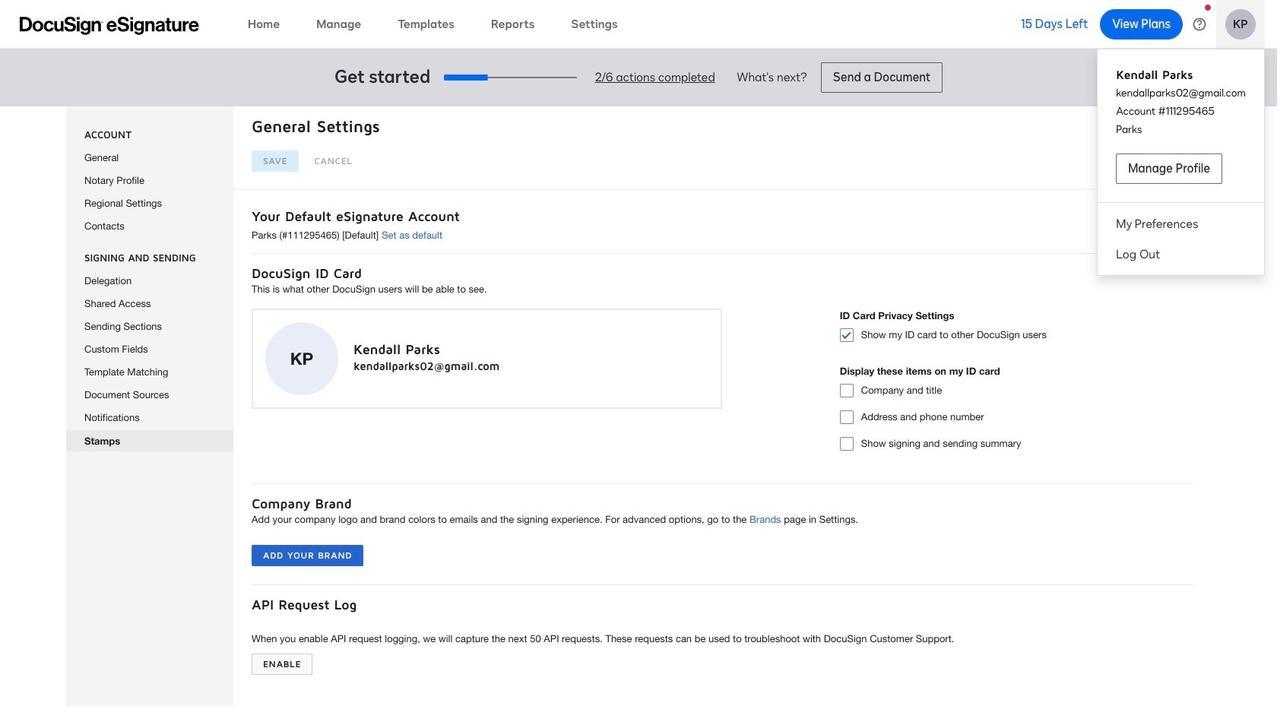 Task type: describe. For each thing, give the bounding box(es) containing it.
upload or change your profile image image
[[290, 346, 314, 372]]

docusign esignature image
[[20, 16, 199, 35]]

account navigation element
[[1098, 54, 1265, 270]]



Task type: vqa. For each thing, say whether or not it's contained in the screenshot.
Account Navigation Element
yes



